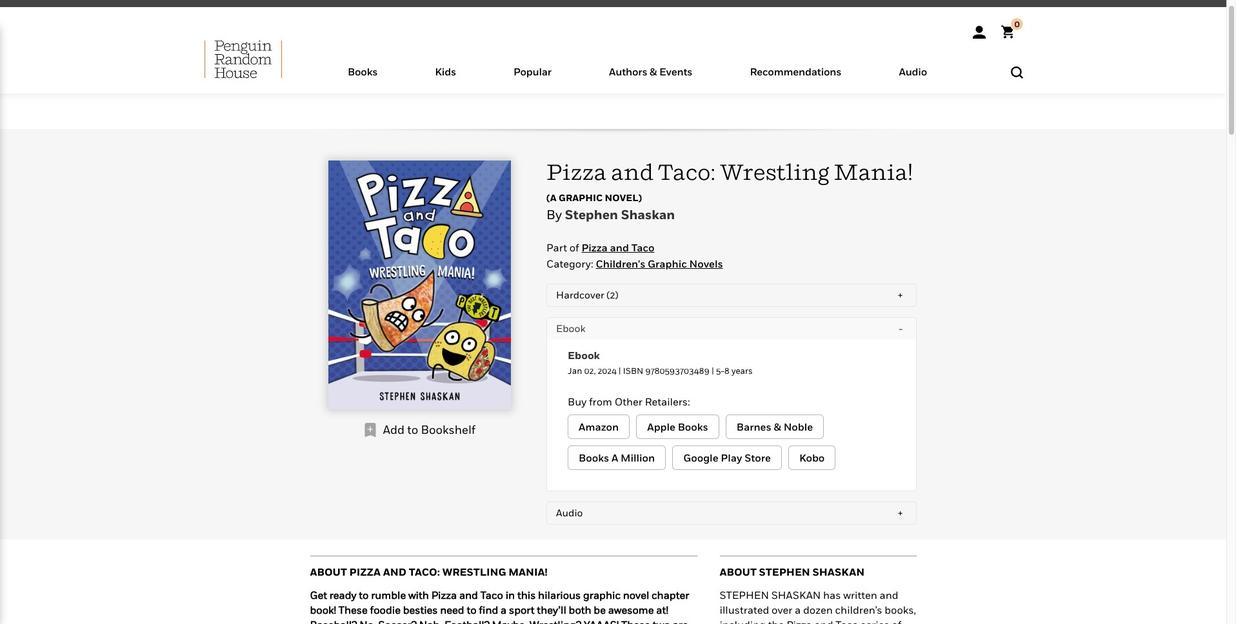 Task type: describe. For each thing, give the bounding box(es) containing it.
store
[[745, 452, 771, 465]]

-
[[899, 323, 903, 334]]

google play store link
[[673, 446, 782, 470]]

add
[[383, 423, 405, 437]]

at!
[[656, 604, 669, 617]]

graphic
[[583, 589, 621, 602]]

events
[[659, 65, 693, 78]]

stephen for about
[[759, 566, 810, 579]]

apple books link
[[636, 415, 719, 439]]

part of pizza and taco category: children's graphic novels
[[547, 241, 723, 270]]

yaaas!
[[584, 619, 619, 625]]

and down the dozen on the bottom of page
[[815, 619, 833, 625]]

ebook for ebook jan 02, 2024 | isbn 9780593703489 | 5-8 years
[[568, 349, 600, 362]]

stephen shaskan link
[[565, 207, 675, 223]]

novel)
[[605, 192, 642, 203]]

0 horizontal spatial taco:
[[409, 566, 440, 579]]

barnes & noble
[[737, 421, 813, 434]]

hilarious
[[538, 589, 581, 602]]

02,
[[584, 366, 596, 376]]

kobo
[[799, 452, 825, 465]]

baseball?
[[310, 619, 357, 625]]

besties
[[403, 604, 438, 617]]

& for authors
[[650, 65, 657, 78]]

about for about stephen shaskan
[[720, 566, 757, 579]]

penguin random house image
[[204, 40, 282, 79]]

million
[[621, 452, 655, 465]]

apple
[[647, 421, 676, 434]]

authors & events
[[609, 65, 693, 78]]

1 vertical spatial books
[[678, 421, 708, 434]]

be
[[594, 604, 606, 617]]

books for books a million
[[579, 452, 609, 465]]

get ready to rumble with pizza and taco in this hilarious graphic novel chapter book! these foodie besties need to find a sport they'll both be awesome at! baseball? no. soccer? nah. football? maybe. wrestling? yaaas! these two a
[[310, 589, 689, 625]]

no.
[[360, 619, 376, 625]]

amazon link
[[568, 415, 630, 439]]

over
[[772, 604, 793, 617]]

0 vertical spatial mania!
[[834, 159, 913, 185]]

2 | from the left
[[712, 366, 714, 376]]

barnes
[[737, 421, 772, 434]]

authors
[[609, 65, 648, 78]]

popular
[[514, 65, 552, 78]]

book!
[[310, 604, 336, 617]]

1 vertical spatial audio
[[556, 507, 583, 519]]

and up rumble
[[383, 566, 407, 579]]

kobo link
[[789, 446, 836, 470]]

taco inside part of pizza and taco category: children's graphic novels
[[632, 241, 655, 254]]

recommendations button
[[721, 63, 870, 94]]

about pizza and taco: wrestling mania!
[[310, 566, 548, 579]]

audio button
[[870, 63, 956, 94]]

1 horizontal spatial these
[[621, 619, 650, 625]]

chapter
[[652, 589, 689, 602]]

shaskan
[[772, 589, 821, 602]]

search image
[[1011, 66, 1023, 79]]

children's
[[835, 604, 882, 617]]

about stephen shaskan
[[720, 566, 865, 579]]

they'll
[[537, 604, 566, 617]]

1 vertical spatial mania!
[[509, 566, 548, 579]]

(a
[[547, 192, 557, 203]]

shaskan for about stephen shaskan
[[813, 566, 865, 579]]

pizza and taco link
[[582, 241, 655, 255]]

both
[[569, 604, 591, 617]]

a inside get ready to rumble with pizza and taco in this hilarious graphic novel chapter book! these foodie besties need to find a sport they'll both be awesome at! baseball? no. soccer? nah. football? maybe. wrestling? yaaas! these two a
[[501, 604, 507, 617]]

buy
[[568, 395, 587, 408]]

foodie
[[370, 604, 401, 617]]

and up the books,
[[880, 589, 899, 602]]

barnes & noble link
[[726, 415, 824, 439]]

noble
[[784, 421, 813, 434]]

ebook for ebook
[[556, 323, 586, 334]]

dozen
[[803, 604, 833, 617]]

add to bookshelf
[[383, 423, 476, 437]]

apple books
[[647, 421, 708, 434]]

authors & events button
[[580, 63, 721, 94]]

google play store
[[684, 452, 771, 465]]

hardcover
[[556, 289, 604, 301]]

with
[[408, 589, 429, 602]]

popular button
[[485, 63, 580, 94]]

kids button
[[406, 63, 485, 94]]

0 horizontal spatial graphic
[[559, 192, 603, 203]]

& for barnes
[[774, 421, 781, 434]]

google
[[684, 452, 719, 465]]

retailers:
[[645, 395, 690, 408]]

(2)
[[607, 289, 619, 301]]

5-
[[716, 366, 725, 376]]

and inside get ready to rumble with pizza and taco in this hilarious graphic novel chapter book! these foodie besties need to find a sport they'll both be awesome at! baseball? no. soccer? nah. football? maybe. wrestling? yaaas! these two a
[[459, 589, 478, 602]]

and up novel) at the top
[[611, 159, 654, 185]]

pizza and taco: wrestling mania! by stephen shaskan image
[[328, 161, 511, 409]]



Task type: locate. For each thing, give the bounding box(es) containing it.
2 horizontal spatial to
[[467, 604, 477, 617]]

books,
[[885, 604, 916, 617]]

books for books
[[348, 65, 378, 78]]

this
[[517, 589, 536, 602]]

category:
[[547, 257, 593, 270]]

pizza inside "stephen shaskan has written and illustrated over a dozen children's books, including the pizza and taco series"
[[787, 619, 812, 625]]

books a million
[[579, 452, 655, 465]]

by stephen shaskan
[[547, 207, 675, 222]]

0 vertical spatial audio
[[899, 65, 927, 78]]

shopping cart image
[[1001, 18, 1023, 39]]

maybe.
[[492, 619, 527, 625]]

novels
[[689, 257, 723, 270]]

nah.
[[419, 619, 442, 625]]

0 vertical spatial taco
[[632, 241, 655, 254]]

amazon
[[579, 421, 619, 434]]

pizza up (a graphic novel)
[[547, 159, 607, 185]]

0 vertical spatial taco:
[[658, 159, 716, 185]]

a
[[612, 452, 618, 465]]

1 horizontal spatial books
[[579, 452, 609, 465]]

1 vertical spatial taco:
[[409, 566, 440, 579]]

books inside popup button
[[348, 65, 378, 78]]

pizza and taco: wrestling mania!
[[547, 159, 913, 185]]

2 + from the top
[[898, 507, 903, 519]]

+
[[898, 289, 903, 301], [898, 507, 903, 519]]

0 vertical spatial these
[[339, 604, 368, 617]]

1 horizontal spatial taco
[[632, 241, 655, 254]]

1 vertical spatial taco
[[481, 589, 503, 602]]

and up need on the bottom left of page
[[459, 589, 478, 602]]

from
[[589, 395, 612, 408]]

2 about from the left
[[720, 566, 757, 579]]

recommendations link
[[750, 65, 842, 94]]

about
[[310, 566, 347, 579], [720, 566, 757, 579]]

0 horizontal spatial |
[[619, 366, 621, 376]]

graphic
[[559, 192, 603, 203], [648, 257, 687, 270]]

audio link
[[899, 65, 927, 94]]

books
[[348, 65, 378, 78], [678, 421, 708, 434], [579, 452, 609, 465]]

2 vertical spatial taco
[[836, 619, 859, 625]]

| left 5-
[[712, 366, 714, 376]]

series
[[861, 619, 890, 625]]

taco up find
[[481, 589, 503, 602]]

these
[[339, 604, 368, 617], [621, 619, 650, 625]]

about up stephen
[[720, 566, 757, 579]]

stephen
[[565, 207, 618, 222], [759, 566, 810, 579]]

1 vertical spatial these
[[621, 619, 650, 625]]

shaskan down novel) at the top
[[621, 207, 675, 222]]

has
[[823, 589, 841, 602]]

jan
[[568, 366, 582, 376]]

graphic left novels
[[648, 257, 687, 270]]

hardcover (2)
[[556, 289, 619, 301]]

about for about pizza and taco: wrestling mania!
[[310, 566, 347, 579]]

1 horizontal spatial &
[[774, 421, 781, 434]]

kids
[[435, 65, 456, 78]]

books button
[[319, 63, 406, 94]]

pizza up need on the bottom left of page
[[431, 589, 457, 602]]

play
[[721, 452, 742, 465]]

novel
[[623, 589, 649, 602]]

2 horizontal spatial taco
[[836, 619, 859, 625]]

children's graphic novels link
[[596, 257, 723, 271]]

1 horizontal spatial graphic
[[648, 257, 687, 270]]

kids link
[[435, 65, 456, 94]]

stephen down (a graphic novel)
[[565, 207, 618, 222]]

0 horizontal spatial to
[[359, 589, 369, 602]]

1 vertical spatial shaskan
[[813, 566, 865, 579]]

0 vertical spatial wrestling
[[720, 159, 830, 185]]

audio inside dropdown button
[[899, 65, 927, 78]]

2 vertical spatial books
[[579, 452, 609, 465]]

children's
[[596, 257, 646, 270]]

and up children's
[[610, 241, 629, 254]]

0 horizontal spatial books
[[348, 65, 378, 78]]

1 horizontal spatial taco:
[[658, 159, 716, 185]]

recommendations
[[750, 65, 842, 78]]

a inside "stephen shaskan has written and illustrated over a dozen children's books, including the pizza and taco series"
[[795, 604, 801, 617]]

0 horizontal spatial a
[[501, 604, 507, 617]]

shaskan
[[621, 207, 675, 222], [813, 566, 865, 579]]

ebook jan 02, 2024 | isbn 9780593703489 | 5-8 years
[[568, 349, 753, 376]]

wrestling?
[[530, 619, 582, 625]]

in
[[506, 589, 515, 602]]

main navigation element
[[173, 40, 1054, 94]]

1 horizontal spatial shaskan
[[813, 566, 865, 579]]

0 vertical spatial &
[[650, 65, 657, 78]]

0 vertical spatial shaskan
[[621, 207, 675, 222]]

sport
[[509, 604, 535, 617]]

these down awesome
[[621, 619, 650, 625]]

to right add
[[407, 423, 418, 437]]

written
[[844, 589, 877, 602]]

2 horizontal spatial books
[[678, 421, 708, 434]]

1 vertical spatial stephen
[[759, 566, 810, 579]]

0 horizontal spatial stephen
[[565, 207, 618, 222]]

get
[[310, 589, 327, 602]]

stephen for by
[[565, 207, 618, 222]]

mania!
[[834, 159, 913, 185], [509, 566, 548, 579]]

including
[[720, 619, 766, 625]]

& left 'noble'
[[774, 421, 781, 434]]

0 horizontal spatial taco
[[481, 589, 503, 602]]

& left events
[[650, 65, 657, 78]]

| right 2024
[[619, 366, 621, 376]]

&
[[650, 65, 657, 78], [774, 421, 781, 434]]

to right ready
[[359, 589, 369, 602]]

books link
[[348, 65, 378, 94]]

1 vertical spatial &
[[774, 421, 781, 434]]

graphic right (a
[[559, 192, 603, 203]]

sign in image
[[973, 26, 986, 39]]

|
[[619, 366, 621, 376], [712, 366, 714, 376]]

of
[[570, 241, 579, 254]]

other
[[615, 395, 643, 408]]

ready
[[330, 589, 357, 602]]

0 horizontal spatial mania!
[[509, 566, 548, 579]]

0 horizontal spatial wrestling
[[442, 566, 506, 579]]

by
[[547, 207, 562, 222]]

illustrated
[[720, 604, 769, 617]]

pizza inside get ready to rumble with pizza and taco in this hilarious graphic novel chapter book! these foodie besties need to find a sport they'll both be awesome at! baseball? no. soccer? nah. football? maybe. wrestling? yaaas! these two a
[[431, 589, 457, 602]]

0 vertical spatial +
[[898, 289, 903, 301]]

pizza down over
[[787, 619, 812, 625]]

pizza inside part of pizza and taco category: children's graphic novels
[[582, 241, 608, 254]]

taco:
[[658, 159, 716, 185], [409, 566, 440, 579]]

1 horizontal spatial to
[[407, 423, 418, 437]]

a
[[501, 604, 507, 617], [795, 604, 801, 617]]

1 horizontal spatial wrestling
[[720, 159, 830, 185]]

these down ready
[[339, 604, 368, 617]]

1 vertical spatial graphic
[[648, 257, 687, 270]]

taco inside get ready to rumble with pizza and taco in this hilarious graphic novel chapter book! these foodie besties need to find a sport they'll both be awesome at! baseball? no. soccer? nah. football? maybe. wrestling? yaaas! these two a
[[481, 589, 503, 602]]

0 horizontal spatial about
[[310, 566, 347, 579]]

ebook
[[556, 323, 586, 334], [568, 349, 600, 362]]

1 vertical spatial to
[[359, 589, 369, 602]]

a down shaskan
[[795, 604, 801, 617]]

2024
[[598, 366, 617, 376]]

1 vertical spatial +
[[898, 507, 903, 519]]

buy from other retailers:
[[568, 395, 690, 408]]

audio
[[899, 65, 927, 78], [556, 507, 583, 519]]

about up get
[[310, 566, 347, 579]]

1 horizontal spatial about
[[720, 566, 757, 579]]

0 horizontal spatial these
[[339, 604, 368, 617]]

ebook link
[[568, 349, 608, 366]]

2 vertical spatial to
[[467, 604, 477, 617]]

soccer?
[[378, 619, 417, 625]]

0 vertical spatial graphic
[[559, 192, 603, 203]]

isbn
[[623, 366, 643, 376]]

need
[[440, 604, 464, 617]]

1 vertical spatial wrestling
[[442, 566, 506, 579]]

stephen
[[720, 589, 769, 602]]

1 horizontal spatial audio
[[899, 65, 927, 78]]

0 vertical spatial books
[[348, 65, 378, 78]]

1 vertical spatial ebook
[[568, 349, 600, 362]]

1 horizontal spatial mania!
[[834, 159, 913, 185]]

taco inside "stephen shaskan has written and illustrated over a dozen children's books, including the pizza and taco series"
[[836, 619, 859, 625]]

pizza
[[547, 159, 607, 185], [582, 241, 608, 254], [349, 566, 381, 579], [431, 589, 457, 602], [787, 619, 812, 625]]

& inside 'link'
[[650, 65, 657, 78]]

0 horizontal spatial audio
[[556, 507, 583, 519]]

awesome
[[608, 604, 654, 617]]

stephen shaskan has written and illustrated over a dozen children's books, including the pizza and taco series 
[[720, 589, 916, 625]]

1 | from the left
[[619, 366, 621, 376]]

and inside part of pizza and taco category: children's graphic novels
[[610, 241, 629, 254]]

1 horizontal spatial a
[[795, 604, 801, 617]]

a up maybe.
[[501, 604, 507, 617]]

0 vertical spatial ebook
[[556, 323, 586, 334]]

two
[[653, 619, 670, 625]]

pizza right of
[[582, 241, 608, 254]]

football?
[[445, 619, 490, 625]]

taco up children's graphic novels link
[[632, 241, 655, 254]]

9780593703489
[[645, 366, 710, 376]]

8
[[725, 366, 730, 376]]

part
[[547, 241, 567, 254]]

(a graphic novel)
[[547, 192, 642, 203]]

to up the football?
[[467, 604, 477, 617]]

0 vertical spatial to
[[407, 423, 418, 437]]

shaskan for by stephen shaskan
[[621, 207, 675, 222]]

1 horizontal spatial |
[[712, 366, 714, 376]]

1 a from the left
[[501, 604, 507, 617]]

0 vertical spatial stephen
[[565, 207, 618, 222]]

ebook up 02,
[[568, 349, 600, 362]]

2 a from the left
[[795, 604, 801, 617]]

rumble
[[371, 589, 406, 602]]

1 + from the top
[[898, 289, 903, 301]]

bookshelf
[[421, 423, 476, 437]]

shaskan up has
[[813, 566, 865, 579]]

graphic inside part of pizza and taco category: children's graphic novels
[[648, 257, 687, 270]]

ebook inside ebook jan 02, 2024 | isbn 9780593703489 | 5-8 years
[[568, 349, 600, 362]]

1 horizontal spatial stephen
[[759, 566, 810, 579]]

authors & events link
[[609, 65, 693, 94]]

pizza up ready
[[349, 566, 381, 579]]

1 about from the left
[[310, 566, 347, 579]]

taco down children's
[[836, 619, 859, 625]]

ebook up ebook link
[[556, 323, 586, 334]]

0 horizontal spatial shaskan
[[621, 207, 675, 222]]

0 horizontal spatial &
[[650, 65, 657, 78]]

stephen up shaskan
[[759, 566, 810, 579]]



Task type: vqa. For each thing, say whether or not it's contained in the screenshot.
BOOKS A MILLION link at bottom
yes



